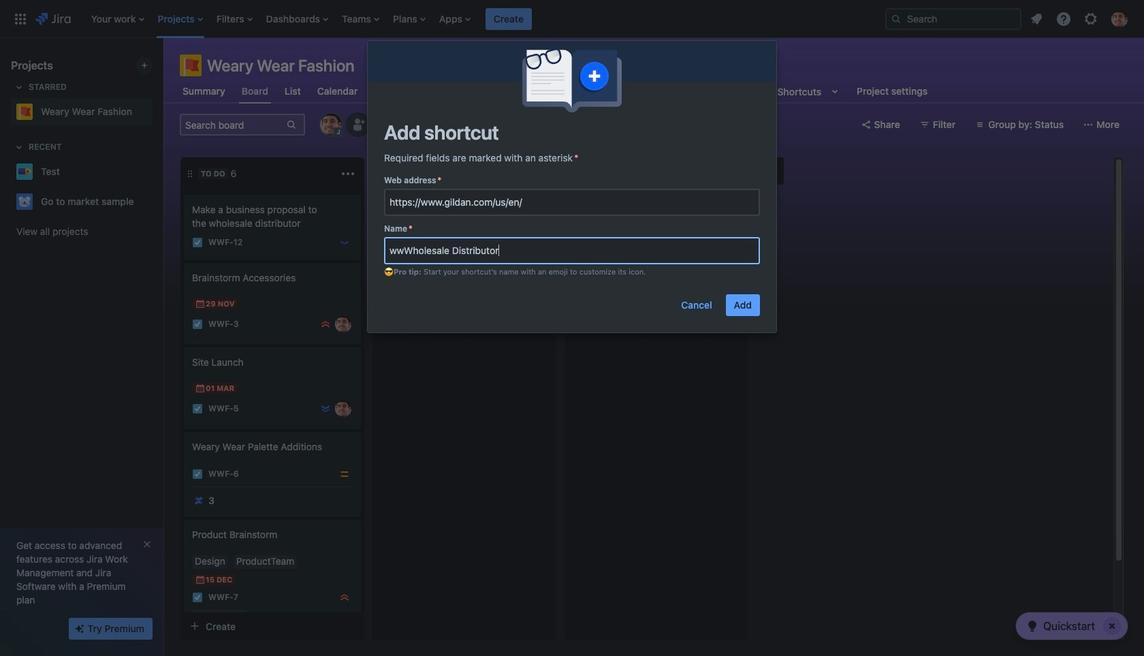 Task type: describe. For each thing, give the bounding box(es) containing it.
Search board text field
[[181, 115, 285, 134]]

task image for the medium icon
[[192, 469, 203, 480]]

Search field
[[886, 8, 1022, 30]]

james peterson image
[[335, 316, 352, 333]]

close premium upgrade banner image
[[142, 539, 153, 550]]

2 task image from the top
[[192, 403, 203, 414]]

0 vertical spatial james peterson image
[[527, 286, 544, 303]]

dismiss quickstart image
[[1102, 615, 1124, 637]]

5 list item from the left
[[338, 0, 384, 38]]

collapse starred projects image
[[11, 79, 27, 95]]

3 list item from the left
[[213, 0, 257, 38]]

highest image
[[320, 319, 331, 330]]

collapse recent projects image
[[11, 139, 27, 155]]

highest image
[[339, 592, 350, 603]]

search image
[[891, 13, 902, 24]]

task image for "low" image
[[192, 237, 203, 248]]



Task type: locate. For each thing, give the bounding box(es) containing it.
james peterson image down e.g. atlassian website field
[[527, 286, 544, 303]]

1 horizontal spatial list
[[1025, 6, 1137, 31]]

0 horizontal spatial james peterson image
[[335, 401, 352, 417]]

due date: 15 december 2023 image
[[195, 575, 206, 585]]

1 horizontal spatial james peterson image
[[527, 286, 544, 303]]

1 task image from the top
[[192, 319, 203, 330]]

1 vertical spatial task image
[[192, 592, 203, 603]]

0 vertical spatial task image
[[192, 319, 203, 330]]

1 vertical spatial task image
[[192, 403, 203, 414]]

james peterson image right lowest icon
[[335, 401, 352, 417]]

2 list item from the left
[[154, 0, 207, 38]]

None search field
[[886, 8, 1022, 30]]

1 vertical spatial james peterson image
[[335, 401, 352, 417]]

create column image
[[763, 163, 779, 179]]

0 horizontal spatial list
[[84, 0, 875, 38]]

jira image
[[35, 11, 71, 27], [35, 11, 71, 27]]

show subtasks image
[[226, 611, 242, 628]]

task image down due date: 29 november 2023 image
[[192, 319, 203, 330]]

dialog
[[368, 41, 777, 333]]

2 task image from the top
[[192, 592, 203, 603]]

8 list item from the left
[[486, 0, 532, 38]]

task image
[[192, 319, 203, 330], [192, 592, 203, 603]]

due date: 29 november 2023 image
[[195, 299, 206, 309]]

1 list item from the left
[[87, 0, 148, 38]]

due date: 15 december 2023 image
[[195, 575, 206, 585]]

lowest image
[[320, 403, 331, 414]]

task image
[[192, 237, 203, 248], [192, 403, 203, 414], [192, 469, 203, 480]]

medium image
[[339, 469, 350, 480]]

check image
[[1025, 618, 1041, 634]]

james peterson image
[[527, 286, 544, 303], [335, 401, 352, 417]]

3 task image from the top
[[192, 469, 203, 480]]

list item
[[87, 0, 148, 38], [154, 0, 207, 38], [213, 0, 257, 38], [262, 0, 333, 38], [338, 0, 384, 38], [389, 0, 430, 38], [435, 0, 475, 38], [486, 0, 532, 38]]

list
[[84, 0, 875, 38], [1025, 6, 1137, 31]]

low image
[[339, 237, 350, 248]]

banner
[[0, 0, 1145, 38]]

due date: 01 march 2024 image
[[195, 383, 206, 394], [195, 383, 206, 394]]

4 list item from the left
[[262, 0, 333, 38]]

6 list item from the left
[[389, 0, 430, 38]]

primary element
[[8, 0, 875, 38]]

0 vertical spatial task image
[[192, 237, 203, 248]]

2 vertical spatial task image
[[192, 469, 203, 480]]

7 list item from the left
[[435, 0, 475, 38]]

task image down due date: 15 december 2023 icon
[[192, 592, 203, 603]]

1 task image from the top
[[192, 237, 203, 248]]

add people image
[[350, 117, 367, 133]]

due date: 29 february 2024 image
[[387, 269, 398, 279], [387, 269, 398, 279]]

e.g. http://www.atlassian.com url field
[[386, 190, 759, 215]]

tab list
[[172, 79, 939, 104]]

due date: 29 november 2023 image
[[195, 299, 206, 309]]

e.g. Atlassian website field
[[386, 239, 759, 263]]



Task type: vqa. For each thing, say whether or not it's contained in the screenshot.
Task image for Medium icon
yes



